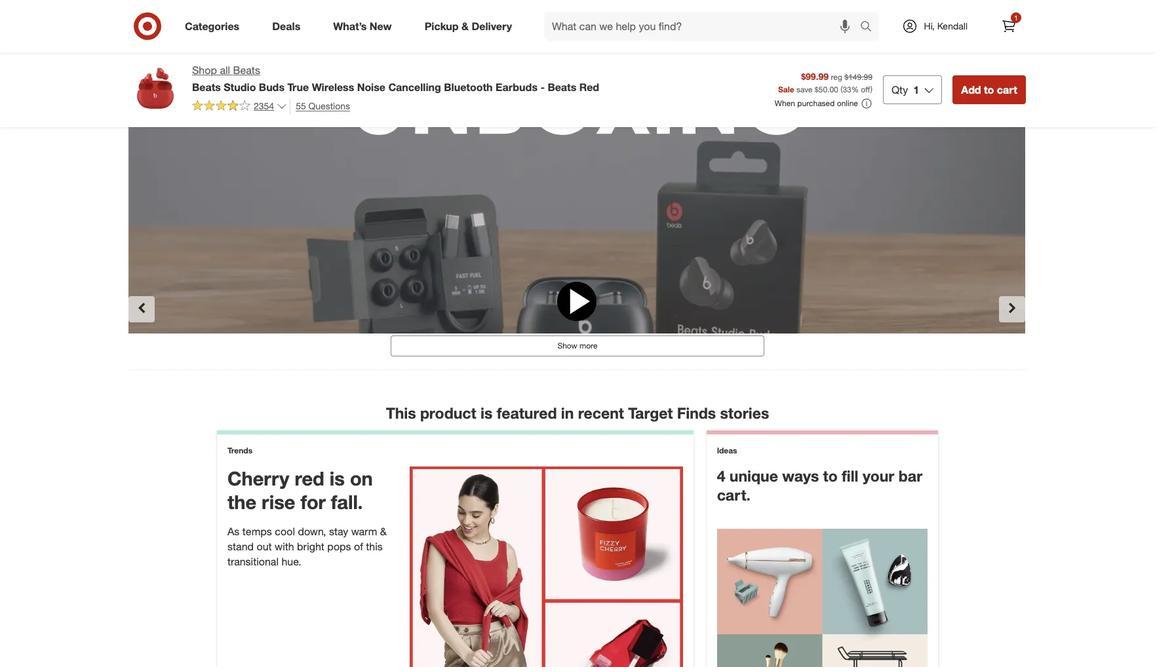 Task type: vqa. For each thing, say whether or not it's contained in the screenshot.
24
no



Task type: locate. For each thing, give the bounding box(es) containing it.
product
[[420, 404, 476, 422]]

this
[[366, 540, 383, 554]]

pickup & delivery link
[[413, 12, 528, 41]]

0 vertical spatial is
[[481, 404, 493, 422]]

buds up 2354 at the top of page
[[259, 81, 285, 94]]

55
[[296, 100, 306, 111]]

is inside 'cherry red is on the rise for fall.'
[[330, 467, 345, 490]]

50.00
[[819, 85, 838, 95]]

1 vertical spatial buds
[[259, 81, 285, 94]]

the
[[228, 491, 256, 514]]

when
[[775, 99, 795, 108]]

buds inside shop all beats beats studio buds true wireless noise cancelling bluetooth earbuds - beats red
[[259, 81, 285, 94]]

all
[[220, 64, 230, 77]]

0 horizontal spatial 1
[[914, 83, 919, 96]]

is right product
[[481, 404, 493, 422]]

buds
[[208, 24, 239, 38], [259, 81, 285, 94]]

beats up image of beats studio buds true wireless noise cancelling bluetooth earbuds - beats red at the left top of page
[[129, 24, 162, 38]]

1 vertical spatial to
[[823, 467, 838, 485]]

to
[[984, 83, 994, 96], [823, 467, 838, 485]]

buds up all on the left top of page
[[208, 24, 239, 38]]

cool
[[275, 525, 295, 539]]

$99.99
[[801, 71, 829, 82]]

save
[[797, 85, 813, 95]]

0 horizontal spatial is
[[330, 467, 345, 490]]

& inside pickup & delivery link
[[462, 19, 469, 33]]

studio up 'shop'
[[166, 24, 205, 38]]

is for product
[[481, 404, 493, 422]]

is for red
[[330, 467, 345, 490]]

on
[[350, 467, 373, 490]]

temps
[[242, 525, 272, 539]]

when purchased online
[[775, 99, 858, 108]]

add
[[961, 83, 981, 96]]

trends
[[228, 446, 253, 455]]

1 vertical spatial &
[[380, 525, 387, 539]]

1 vertical spatial studio
[[224, 81, 256, 94]]

studio
[[166, 24, 205, 38], [224, 81, 256, 94]]

pickup
[[425, 19, 459, 33]]

& up the this
[[380, 525, 387, 539]]

%
[[852, 85, 859, 95]]

2354 link
[[192, 99, 287, 115]]

transitional
[[228, 555, 279, 568]]

$99.99 reg $149.99 sale save $ 50.00 ( 33 % off )
[[778, 71, 873, 95]]

0 vertical spatial buds
[[208, 24, 239, 38]]

categories
[[185, 19, 239, 33]]

)
[[870, 85, 873, 95]]

to right add
[[984, 83, 994, 96]]

pops
[[327, 540, 351, 554]]

what's new link
[[322, 12, 408, 41]]

hue.
[[282, 555, 301, 568]]

deals
[[272, 19, 300, 33]]

4 unique ways to fill your bar cart. image
[[717, 529, 928, 667]]

out
[[257, 540, 272, 554]]

is left on
[[330, 467, 345, 490]]

beats right all on the left top of page
[[233, 64, 260, 77]]

1 horizontal spatial buds
[[259, 81, 285, 94]]

reg
[[831, 72, 842, 82]]

down,
[[298, 525, 326, 539]]

1 right qty
[[914, 83, 919, 96]]

pickup & delivery
[[425, 19, 512, 33]]

to inside 4 unique ways to fill your bar cart.
[[823, 467, 838, 485]]

featured
[[497, 404, 557, 422]]

0 horizontal spatial studio
[[166, 24, 205, 38]]

bright
[[297, 540, 324, 554]]

with
[[275, 540, 294, 554]]

noise
[[357, 81, 385, 94]]

1 horizontal spatial &
[[462, 19, 469, 33]]

questions
[[309, 100, 350, 111]]

-
[[541, 81, 545, 94]]

cherry red is on the rise for fall. image
[[410, 467, 683, 667]]

cart.
[[717, 486, 751, 504]]

0 vertical spatial 1
[[1014, 14, 1018, 22]]

4
[[717, 467, 725, 485]]

what's new
[[333, 19, 392, 33]]

qty 1
[[892, 83, 919, 96]]

1 horizontal spatial studio
[[224, 81, 256, 94]]

1
[[1014, 14, 1018, 22], [914, 83, 919, 96]]

& right pickup
[[462, 19, 469, 33]]

true
[[287, 81, 309, 94]]

show more
[[558, 341, 598, 351]]

0 horizontal spatial to
[[823, 467, 838, 485]]

cherry
[[228, 467, 289, 490]]

& inside as temps cool down, stay warm & stand out with bright pops of this transitional hue.
[[380, 525, 387, 539]]

bluetooth
[[444, 81, 493, 94]]

55 questions
[[296, 100, 350, 111]]

0 horizontal spatial &
[[380, 525, 387, 539]]

hi, kendall
[[924, 20, 968, 31]]

warm
[[351, 525, 377, 539]]

beats
[[129, 24, 162, 38], [233, 64, 260, 77], [192, 81, 221, 94], [548, 81, 576, 94]]

red
[[295, 467, 324, 490]]

your
[[863, 467, 895, 485]]

1 horizontal spatial is
[[481, 404, 493, 422]]

1 right kendall
[[1014, 14, 1018, 22]]

shop
[[192, 64, 217, 77]]

1 vertical spatial is
[[330, 467, 345, 490]]

0 vertical spatial to
[[984, 83, 994, 96]]

shop all beats beats studio buds true wireless noise cancelling bluetooth earbuds - beats red
[[192, 64, 599, 94]]

finds
[[677, 404, 716, 422]]

1 horizontal spatial to
[[984, 83, 994, 96]]

deals link
[[261, 12, 317, 41]]

1 horizontal spatial 1
[[1014, 14, 1018, 22]]

to left fill
[[823, 467, 838, 485]]

0 vertical spatial &
[[462, 19, 469, 33]]

to inside button
[[984, 83, 994, 96]]

0 vertical spatial studio
[[166, 24, 205, 38]]

this product is featured in recent target finds stories
[[386, 404, 769, 422]]

beats right -
[[548, 81, 576, 94]]

1 vertical spatial 1
[[914, 83, 919, 96]]

studio up 2354 link
[[224, 81, 256, 94]]



Task type: describe. For each thing, give the bounding box(es) containing it.
search
[[854, 21, 886, 34]]

add to cart
[[961, 83, 1018, 96]]

recent
[[578, 404, 624, 422]]

more
[[580, 341, 598, 351]]

fall.
[[331, 491, 363, 514]]

search button
[[854, 12, 886, 43]]

$149.99
[[845, 72, 873, 82]]

show more button
[[390, 336, 765, 357]]

as
[[228, 525, 240, 539]]

bar
[[899, 467, 923, 485]]

this
[[386, 404, 416, 422]]

online
[[837, 99, 858, 108]]

earbuds
[[496, 81, 538, 94]]

rise
[[262, 491, 295, 514]]

categories link
[[174, 12, 256, 41]]

hi,
[[924, 20, 935, 31]]

show
[[558, 341, 577, 351]]

new
[[370, 19, 392, 33]]

0 horizontal spatial buds
[[208, 24, 239, 38]]

kendall
[[937, 20, 968, 31]]

in
[[561, 404, 574, 422]]

ideas
[[717, 446, 737, 455]]

purchased
[[798, 99, 835, 108]]

cart
[[997, 83, 1018, 96]]

cancelling
[[388, 81, 441, 94]]

sale
[[778, 85, 794, 95]]

off
[[861, 85, 870, 95]]

for
[[301, 491, 326, 514]]

red
[[579, 81, 599, 94]]

stay
[[329, 525, 348, 539]]

fill
[[842, 467, 859, 485]]

What can we help you find? suggestions appear below search field
[[544, 12, 863, 41]]

add to cart button
[[953, 75, 1026, 104]]

ways
[[782, 467, 819, 485]]

of
[[354, 540, 363, 554]]

1 link
[[995, 12, 1023, 41]]

stories
[[720, 404, 769, 422]]

target
[[628, 404, 673, 422]]

studio inside shop all beats beats studio buds true wireless noise cancelling bluetooth earbuds - beats red
[[224, 81, 256, 94]]

2354
[[254, 100, 274, 112]]

delivery
[[472, 19, 512, 33]]

$
[[815, 85, 819, 95]]

wireless
[[312, 81, 354, 94]]

as temps cool down, stay warm & stand out with bright pops of this transitional hue.
[[228, 525, 387, 568]]

unique
[[730, 467, 778, 485]]

beats down 'shop'
[[192, 81, 221, 94]]

cherry red is on the rise for fall.
[[228, 467, 373, 514]]

what's
[[333, 19, 367, 33]]

4 unique ways to fill your bar cart.
[[717, 467, 923, 504]]

(
[[841, 85, 843, 95]]

33
[[843, 85, 852, 95]]

image of beats studio buds true wireless noise cancelling bluetooth earbuds - beats red image
[[129, 63, 182, 115]]

55 questions link
[[290, 99, 350, 114]]

qty
[[892, 83, 908, 96]]

beats studio buds
[[129, 24, 239, 38]]



